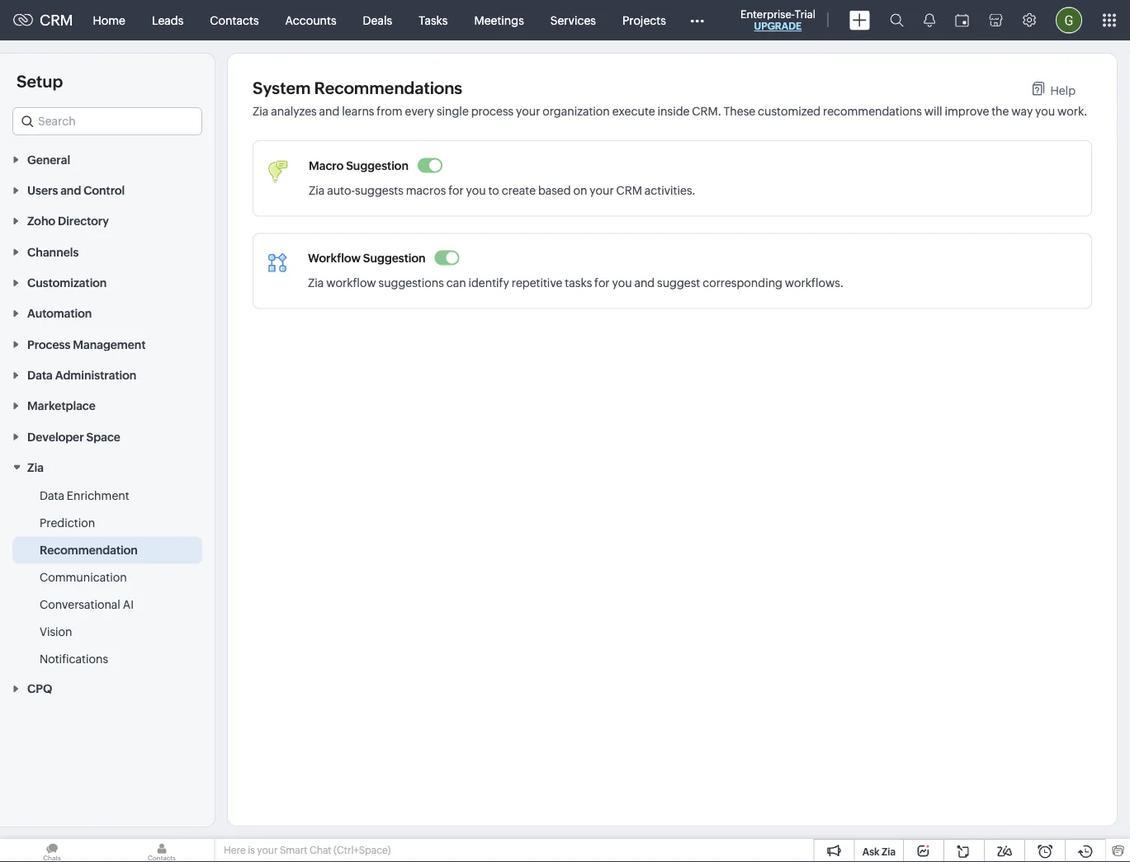 Task type: vqa. For each thing, say whether or not it's contained in the screenshot.
Process on the top
yes



Task type: describe. For each thing, give the bounding box(es) containing it.
users and control
[[27, 184, 125, 197]]

single
[[437, 104, 469, 118]]

0 vertical spatial and
[[319, 104, 340, 118]]

corresponding
[[703, 276, 783, 290]]

tasks
[[419, 14, 448, 27]]

channels
[[27, 246, 79, 259]]

data for data enrichment
[[40, 489, 64, 503]]

1 vertical spatial you
[[466, 184, 486, 197]]

marketplace
[[27, 400, 96, 413]]

administration
[[55, 369, 136, 382]]

auto-
[[327, 184, 355, 197]]

automation button
[[0, 298, 215, 329]]

system
[[253, 78, 311, 97]]

general button
[[0, 144, 215, 175]]

to
[[488, 184, 499, 197]]

customization
[[27, 276, 107, 290]]

data administration
[[27, 369, 136, 382]]

ask
[[863, 847, 880, 858]]

services link
[[537, 0, 609, 40]]

zia auto-suggests macros for you to create based on your crm activities.
[[309, 184, 696, 197]]

cpq
[[27, 683, 52, 696]]

data enrichment
[[40, 489, 129, 503]]

recommendations
[[314, 78, 463, 97]]

will
[[925, 104, 943, 118]]

search element
[[880, 0, 914, 40]]

signals image
[[924, 13, 936, 27]]

Search text field
[[13, 108, 201, 135]]

chat
[[310, 846, 332, 857]]

projects
[[623, 14, 666, 27]]

zoho
[[27, 215, 55, 228]]

recommendations
[[823, 104, 922, 118]]

data administration button
[[0, 359, 215, 390]]

1 horizontal spatial you
[[612, 276, 632, 290]]

1 vertical spatial crm
[[616, 184, 642, 197]]

repetitive
[[512, 276, 563, 290]]

2 horizontal spatial your
[[590, 184, 614, 197]]

identify
[[469, 276, 509, 290]]

zia right ask
[[882, 847, 896, 858]]

customized
[[758, 104, 821, 118]]

enterprise-trial upgrade
[[741, 8, 816, 32]]

suggest
[[657, 276, 700, 290]]

here
[[224, 846, 246, 857]]

home
[[93, 14, 125, 27]]

accounts
[[285, 14, 337, 27]]

activities.
[[645, 184, 696, 197]]

process
[[27, 338, 70, 351]]

data enrichment link
[[40, 488, 129, 504]]

developer
[[27, 430, 84, 444]]

meetings link
[[461, 0, 537, 40]]

process management
[[27, 338, 146, 351]]

zia for system recommendations
[[253, 104, 269, 118]]

2 vertical spatial your
[[257, 846, 278, 857]]

accounts link
[[272, 0, 350, 40]]

control
[[84, 184, 125, 197]]

system recommendations
[[253, 78, 463, 97]]

leads
[[152, 14, 184, 27]]

suggests
[[355, 184, 404, 197]]

execute
[[612, 104, 655, 118]]

projects link
[[609, 0, 679, 40]]

upgrade
[[754, 21, 802, 32]]

developer space button
[[0, 421, 215, 452]]

profile element
[[1046, 0, 1092, 40]]

ai
[[123, 598, 134, 612]]

and inside "dropdown button"
[[60, 184, 81, 197]]

signals element
[[914, 0, 945, 40]]

marketplace button
[[0, 390, 215, 421]]

workflows.
[[785, 276, 844, 290]]

zia button
[[0, 452, 215, 483]]

create menu element
[[840, 0, 880, 40]]

search image
[[890, 13, 904, 27]]

way
[[1012, 104, 1033, 118]]

workflow
[[326, 276, 376, 290]]

0 vertical spatial your
[[516, 104, 540, 118]]

notifications link
[[40, 651, 108, 668]]

enrichment
[[67, 489, 129, 503]]

deals link
[[350, 0, 406, 40]]

create
[[502, 184, 536, 197]]

enterprise-
[[741, 8, 795, 20]]

work.
[[1058, 104, 1088, 118]]

these
[[724, 104, 756, 118]]

conversational ai
[[40, 598, 134, 612]]



Task type: locate. For each thing, give the bounding box(es) containing it.
learns
[[342, 104, 374, 118]]

1 vertical spatial suggestion
[[363, 252, 426, 265]]

channels button
[[0, 236, 215, 267]]

and
[[319, 104, 340, 118], [60, 184, 81, 197], [634, 276, 655, 290]]

2 horizontal spatial and
[[634, 276, 655, 290]]

management
[[73, 338, 146, 351]]

crm left home
[[40, 12, 73, 29]]

suggestion
[[346, 159, 409, 172], [363, 252, 426, 265]]

chats image
[[0, 840, 104, 863]]

prediction link
[[40, 515, 95, 532]]

macro
[[309, 159, 344, 172]]

zia workflow suggestions can identify repetitive tasks for you and suggest corresponding workflows.
[[308, 276, 844, 290]]

developer space
[[27, 430, 120, 444]]

here is your smart chat (ctrl+space)
[[224, 846, 391, 857]]

conversational
[[40, 598, 120, 612]]

0 vertical spatial for
[[448, 184, 464, 197]]

trial
[[795, 8, 816, 20]]

zia for macro suggestion
[[309, 184, 325, 197]]

analyzes
[[271, 104, 317, 118]]

for right macros at the top of the page
[[448, 184, 464, 197]]

data inside dropdown button
[[27, 369, 53, 382]]

0 vertical spatial crm
[[40, 12, 73, 29]]

crm left activities.
[[616, 184, 642, 197]]

cpq button
[[0, 674, 215, 704]]

profile image
[[1056, 7, 1083, 33]]

recommendation
[[40, 544, 138, 557]]

zia down developer
[[27, 461, 44, 475]]

general
[[27, 153, 70, 166]]

process management button
[[0, 329, 215, 359]]

space
[[86, 430, 120, 444]]

leads link
[[139, 0, 197, 40]]

1 vertical spatial data
[[40, 489, 64, 503]]

0 horizontal spatial and
[[60, 184, 81, 197]]

tasks link
[[406, 0, 461, 40]]

macro suggestion
[[309, 159, 409, 172]]

you
[[1036, 104, 1055, 118], [466, 184, 486, 197], [612, 276, 632, 290]]

your right process
[[516, 104, 540, 118]]

contacts image
[[110, 840, 214, 863]]

zia
[[253, 104, 269, 118], [309, 184, 325, 197], [308, 276, 324, 290], [27, 461, 44, 475], [882, 847, 896, 858]]

contacts
[[210, 14, 259, 27]]

1 horizontal spatial your
[[516, 104, 540, 118]]

organization
[[543, 104, 610, 118]]

0 horizontal spatial your
[[257, 846, 278, 857]]

1 vertical spatial your
[[590, 184, 614, 197]]

the
[[992, 104, 1009, 118]]

your right the on
[[590, 184, 614, 197]]

deals
[[363, 14, 392, 27]]

from
[[377, 104, 403, 118]]

1 vertical spatial and
[[60, 184, 81, 197]]

crm.
[[692, 104, 721, 118]]

recommendation link
[[40, 542, 138, 559]]

1 horizontal spatial for
[[595, 276, 610, 290]]

data for data administration
[[27, 369, 53, 382]]

1 horizontal spatial crm
[[616, 184, 642, 197]]

1 horizontal spatial and
[[319, 104, 340, 118]]

zia for workflow suggestion
[[308, 276, 324, 290]]

automation
[[27, 307, 92, 320]]

customization button
[[0, 267, 215, 298]]

macros
[[406, 184, 446, 197]]

0 horizontal spatial you
[[466, 184, 486, 197]]

0 vertical spatial data
[[27, 369, 53, 382]]

1 vertical spatial for
[[595, 276, 610, 290]]

suggestion for suggestions
[[363, 252, 426, 265]]

suggestions
[[379, 276, 444, 290]]

2 vertical spatial and
[[634, 276, 655, 290]]

workflow
[[308, 252, 361, 265]]

0 vertical spatial suggestion
[[346, 159, 409, 172]]

process
[[471, 104, 514, 118]]

services
[[551, 14, 596, 27]]

users and control button
[[0, 175, 215, 205]]

prediction
[[40, 517, 95, 530]]

2 horizontal spatial you
[[1036, 104, 1055, 118]]

None field
[[12, 107, 202, 135]]

0 horizontal spatial for
[[448, 184, 464, 197]]

you left to
[[466, 184, 486, 197]]

and right users
[[60, 184, 81, 197]]

smart
[[280, 846, 308, 857]]

zoho directory button
[[0, 205, 215, 236]]

setup
[[17, 72, 63, 91]]

inside
[[658, 104, 690, 118]]

zia region
[[0, 483, 215, 674]]

communication link
[[40, 569, 127, 586]]

calendar image
[[955, 14, 969, 27]]

(ctrl+space)
[[334, 846, 391, 857]]

zia left auto-
[[309, 184, 325, 197]]

tasks
[[565, 276, 592, 290]]

and left suggest
[[634, 276, 655, 290]]

zia down workflow at the left top of the page
[[308, 276, 324, 290]]

zia inside zia dropdown button
[[27, 461, 44, 475]]

0 vertical spatial you
[[1036, 104, 1055, 118]]

0 horizontal spatial crm
[[40, 12, 73, 29]]

you right tasks
[[612, 276, 632, 290]]

vision link
[[40, 624, 72, 640]]

create menu image
[[850, 10, 870, 30]]

zia analyzes and learns from every single process your organization execute inside crm. these customized  recommendations will improve the way you work.
[[253, 104, 1088, 118]]

suggestion up suggests
[[346, 159, 409, 172]]

conversational ai link
[[40, 597, 134, 613]]

data inside the zia region
[[40, 489, 64, 503]]

crm link
[[13, 12, 73, 29]]

workflow suggestion
[[308, 252, 426, 265]]

crm
[[40, 12, 73, 29], [616, 184, 642, 197]]

and left the learns at the left top
[[319, 104, 340, 118]]

users
[[27, 184, 58, 197]]

data down process
[[27, 369, 53, 382]]

Other Modules field
[[679, 7, 715, 33]]

help
[[1051, 84, 1076, 97]]

for right tasks
[[595, 276, 610, 290]]

suggestion for suggests
[[346, 159, 409, 172]]

you right way
[[1036, 104, 1055, 118]]

2 vertical spatial you
[[612, 276, 632, 290]]

contacts link
[[197, 0, 272, 40]]

suggestion up suggestions
[[363, 252, 426, 265]]

communication
[[40, 571, 127, 584]]

improve
[[945, 104, 989, 118]]

notifications
[[40, 653, 108, 666]]

meetings
[[474, 14, 524, 27]]

every
[[405, 104, 434, 118]]

data up prediction
[[40, 489, 64, 503]]

zia down system
[[253, 104, 269, 118]]

home link
[[80, 0, 139, 40]]

directory
[[58, 215, 109, 228]]

your right is
[[257, 846, 278, 857]]



